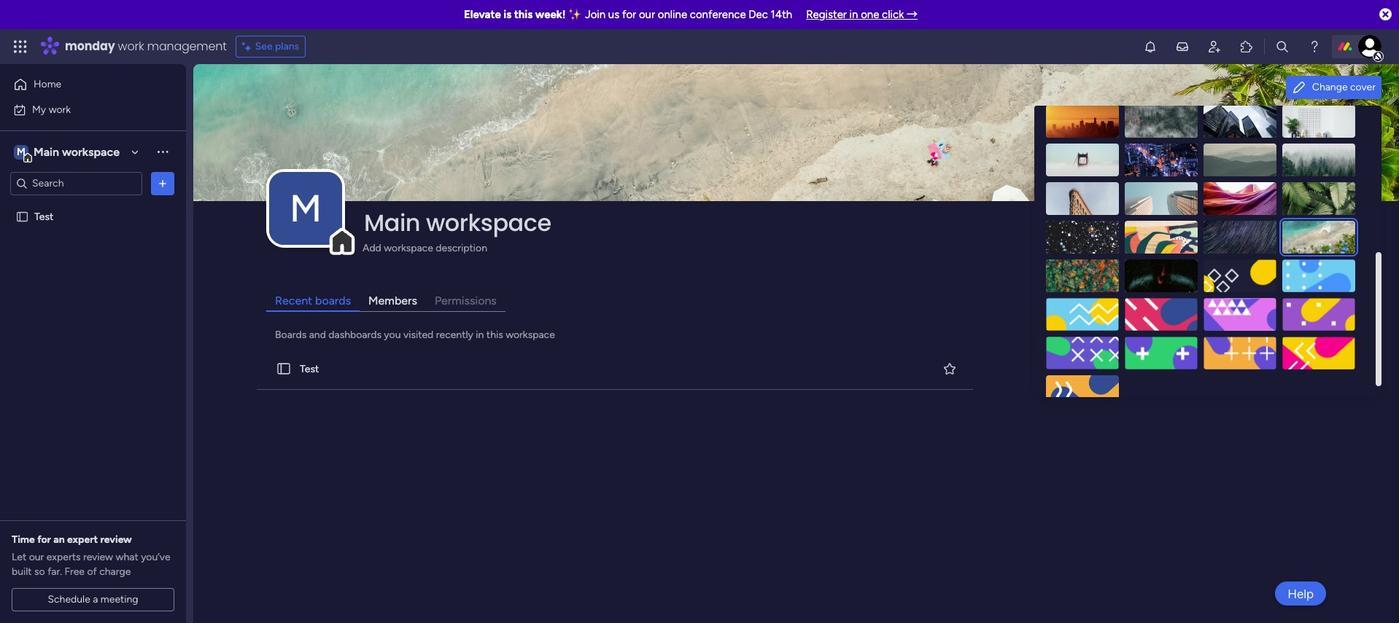 Task type: describe. For each thing, give the bounding box(es) containing it.
week!
[[535, 8, 566, 21]]

main inside workspace selection element
[[34, 145, 59, 159]]

free
[[65, 566, 85, 579]]

home button
[[9, 73, 157, 96]]

1 horizontal spatial main
[[364, 207, 420, 239]]

my work button
[[9, 98, 157, 121]]

schedule a meeting button
[[12, 589, 174, 612]]

1 vertical spatial review
[[83, 552, 113, 564]]

test inside test link
[[300, 363, 319, 375]]

register in one click → link
[[806, 8, 918, 21]]

14th
[[771, 8, 793, 21]]

1 horizontal spatial public board image
[[276, 361, 292, 377]]

options image
[[155, 176, 170, 191]]

charge
[[99, 566, 131, 579]]

recently
[[436, 329, 473, 342]]

0 vertical spatial workspace image
[[14, 144, 28, 160]]

register in one click →
[[806, 8, 918, 21]]

select product image
[[13, 39, 28, 54]]

management
[[147, 38, 227, 55]]

see plans button
[[235, 36, 306, 58]]

workspace selection element
[[14, 143, 122, 162]]

help image
[[1308, 39, 1322, 54]]

1 horizontal spatial in
[[850, 8, 858, 21]]

invite members image
[[1208, 39, 1222, 54]]

my work
[[32, 103, 71, 116]]

boards
[[315, 294, 351, 308]]

permissions
[[435, 294, 497, 308]]

meeting
[[101, 594, 138, 606]]

help button
[[1276, 582, 1326, 606]]

m button
[[269, 172, 342, 245]]

0 vertical spatial our
[[639, 8, 655, 21]]

schedule a meeting
[[48, 594, 138, 606]]

monday
[[65, 38, 115, 55]]

change
[[1312, 81, 1348, 93]]

test inside test list box
[[34, 210, 54, 223]]

recent
[[275, 294, 312, 308]]

add
[[363, 242, 381, 255]]

one
[[861, 8, 880, 21]]

an
[[53, 534, 65, 546]]

dashboards
[[329, 329, 382, 342]]

see
[[255, 40, 273, 53]]

elevate is this week! ✨ join us for our online conference dec 14th
[[464, 8, 793, 21]]

see plans
[[255, 40, 299, 53]]

expert
[[67, 534, 98, 546]]

so
[[34, 566, 45, 579]]

built
[[12, 566, 32, 579]]

conference
[[690, 8, 746, 21]]

1 horizontal spatial for
[[622, 8, 636, 21]]

public board image inside test list box
[[15, 210, 29, 224]]

far.
[[48, 566, 62, 579]]

monday work management
[[65, 38, 227, 55]]

0 vertical spatial review
[[100, 534, 132, 546]]

search everything image
[[1275, 39, 1290, 54]]

schedule
[[48, 594, 90, 606]]

1 horizontal spatial main workspace
[[364, 207, 551, 239]]

and
[[309, 329, 326, 342]]

add workspace description
[[363, 242, 487, 255]]

Search in workspace field
[[31, 175, 122, 192]]

m for workspace image to the top
[[17, 146, 25, 158]]

test link
[[254, 349, 976, 390]]



Task type: vqa. For each thing, say whether or not it's contained in the screenshot.
David in the the GitHub Gists Embedded By David Simpson Apps
no



Task type: locate. For each thing, give the bounding box(es) containing it.
dec
[[749, 8, 768, 21]]

option
[[0, 204, 186, 206]]

main workspace up search in workspace field
[[34, 145, 120, 159]]

in left one
[[850, 8, 858, 21]]

for right us
[[622, 8, 636, 21]]

work inside button
[[49, 103, 71, 116]]

0 horizontal spatial this
[[487, 329, 503, 342]]

home
[[34, 78, 61, 90]]

experts
[[47, 552, 81, 564]]

in right the 'recently'
[[476, 329, 484, 342]]

0 vertical spatial m
[[17, 146, 25, 158]]

→
[[907, 8, 918, 21]]

0 vertical spatial in
[[850, 8, 858, 21]]

1 vertical spatial public board image
[[276, 361, 292, 377]]

work for monday
[[118, 38, 144, 55]]

1 vertical spatial test
[[300, 363, 319, 375]]

help
[[1288, 587, 1314, 602]]

our up "so"
[[29, 552, 44, 564]]

cover
[[1351, 81, 1376, 93]]

test list box
[[0, 201, 186, 426]]

add to favorites image
[[943, 362, 957, 376]]

work right my
[[49, 103, 71, 116]]

our left online
[[639, 8, 655, 21]]

1 vertical spatial main
[[364, 207, 420, 239]]

inbox image
[[1175, 39, 1190, 54]]

main down my work
[[34, 145, 59, 159]]

work for my
[[49, 103, 71, 116]]

1 vertical spatial for
[[37, 534, 51, 546]]

review
[[100, 534, 132, 546], [83, 552, 113, 564]]

apps image
[[1240, 39, 1254, 54]]

0 horizontal spatial work
[[49, 103, 71, 116]]

0 vertical spatial for
[[622, 8, 636, 21]]

0 horizontal spatial our
[[29, 552, 44, 564]]

0 vertical spatial main
[[34, 145, 59, 159]]

this right the 'recently'
[[487, 329, 503, 342]]

join
[[585, 8, 606, 21]]

is
[[504, 8, 512, 21]]

0 vertical spatial test
[[34, 210, 54, 223]]

our
[[639, 8, 655, 21], [29, 552, 44, 564]]

for inside time for an expert review let our experts review what you've built so far. free of charge
[[37, 534, 51, 546]]

m
[[17, 146, 25, 158], [290, 186, 322, 231]]

Main workspace field
[[360, 207, 1340, 239]]

notifications image
[[1143, 39, 1158, 54]]

m for the bottommost workspace image
[[290, 186, 322, 231]]

0 horizontal spatial workspace image
[[14, 144, 28, 160]]

time for an expert review let our experts review what you've built so far. free of charge
[[12, 534, 170, 579]]

✨
[[569, 8, 582, 21]]

0 horizontal spatial main workspace
[[34, 145, 120, 159]]

1 horizontal spatial workspace image
[[269, 172, 342, 245]]

0 vertical spatial this
[[514, 8, 533, 21]]

main
[[34, 145, 59, 159], [364, 207, 420, 239]]

let
[[12, 552, 26, 564]]

for
[[622, 8, 636, 21], [37, 534, 51, 546]]

1 horizontal spatial test
[[300, 363, 319, 375]]

brad klo image
[[1359, 35, 1382, 58]]

our inside time for an expert review let our experts review what you've built so far. free of charge
[[29, 552, 44, 564]]

1 horizontal spatial m
[[290, 186, 322, 231]]

main workspace
[[34, 145, 120, 159], [364, 207, 551, 239]]

1 vertical spatial workspace image
[[269, 172, 342, 245]]

boards
[[275, 329, 307, 342]]

of
[[87, 566, 97, 579]]

change cover button
[[1286, 76, 1382, 99]]

1 vertical spatial this
[[487, 329, 503, 342]]

a
[[93, 594, 98, 606]]

0 vertical spatial main workspace
[[34, 145, 120, 159]]

review up of
[[83, 552, 113, 564]]

0 horizontal spatial test
[[34, 210, 54, 223]]

0 horizontal spatial main
[[34, 145, 59, 159]]

elevate
[[464, 8, 501, 21]]

public board image
[[15, 210, 29, 224], [276, 361, 292, 377]]

test
[[34, 210, 54, 223], [300, 363, 319, 375]]

description
[[436, 242, 487, 255]]

0 vertical spatial work
[[118, 38, 144, 55]]

1 vertical spatial in
[[476, 329, 484, 342]]

us
[[608, 8, 620, 21]]

workspace options image
[[155, 145, 170, 159]]

in
[[850, 8, 858, 21], [476, 329, 484, 342]]

main up add
[[364, 207, 420, 239]]

change cover
[[1312, 81, 1376, 93]]

workspace image
[[14, 144, 28, 160], [269, 172, 342, 245]]

boards and dashboards you visited recently in this workspace
[[275, 329, 555, 342]]

recent boards
[[275, 294, 351, 308]]

1 vertical spatial m
[[290, 186, 322, 231]]

work right monday
[[118, 38, 144, 55]]

main workspace up description
[[364, 207, 551, 239]]

m inside dropdown button
[[290, 186, 322, 231]]

members
[[369, 294, 417, 308]]

work
[[118, 38, 144, 55], [49, 103, 71, 116]]

time
[[12, 534, 35, 546]]

workspace
[[62, 145, 120, 159], [426, 207, 551, 239], [384, 242, 433, 255], [506, 329, 555, 342]]

1 vertical spatial our
[[29, 552, 44, 564]]

1 horizontal spatial our
[[639, 8, 655, 21]]

plans
[[275, 40, 299, 53]]

this right is
[[514, 8, 533, 21]]

test down search in workspace field
[[34, 210, 54, 223]]

you've
[[141, 552, 170, 564]]

m inside workspace selection element
[[17, 146, 25, 158]]

0 vertical spatial public board image
[[15, 210, 29, 224]]

for left an
[[37, 534, 51, 546]]

this
[[514, 8, 533, 21], [487, 329, 503, 342]]

0 horizontal spatial in
[[476, 329, 484, 342]]

1 vertical spatial work
[[49, 103, 71, 116]]

online
[[658, 8, 687, 21]]

click
[[882, 8, 904, 21]]

0 horizontal spatial for
[[37, 534, 51, 546]]

my
[[32, 103, 46, 116]]

0 horizontal spatial m
[[17, 146, 25, 158]]

test down and
[[300, 363, 319, 375]]

review up what
[[100, 534, 132, 546]]

you
[[384, 329, 401, 342]]

1 horizontal spatial this
[[514, 8, 533, 21]]

main workspace inside workspace selection element
[[34, 145, 120, 159]]

register
[[806, 8, 847, 21]]

visited
[[403, 329, 434, 342]]

0 horizontal spatial public board image
[[15, 210, 29, 224]]

what
[[116, 552, 138, 564]]

1 vertical spatial main workspace
[[364, 207, 551, 239]]

1 horizontal spatial work
[[118, 38, 144, 55]]



